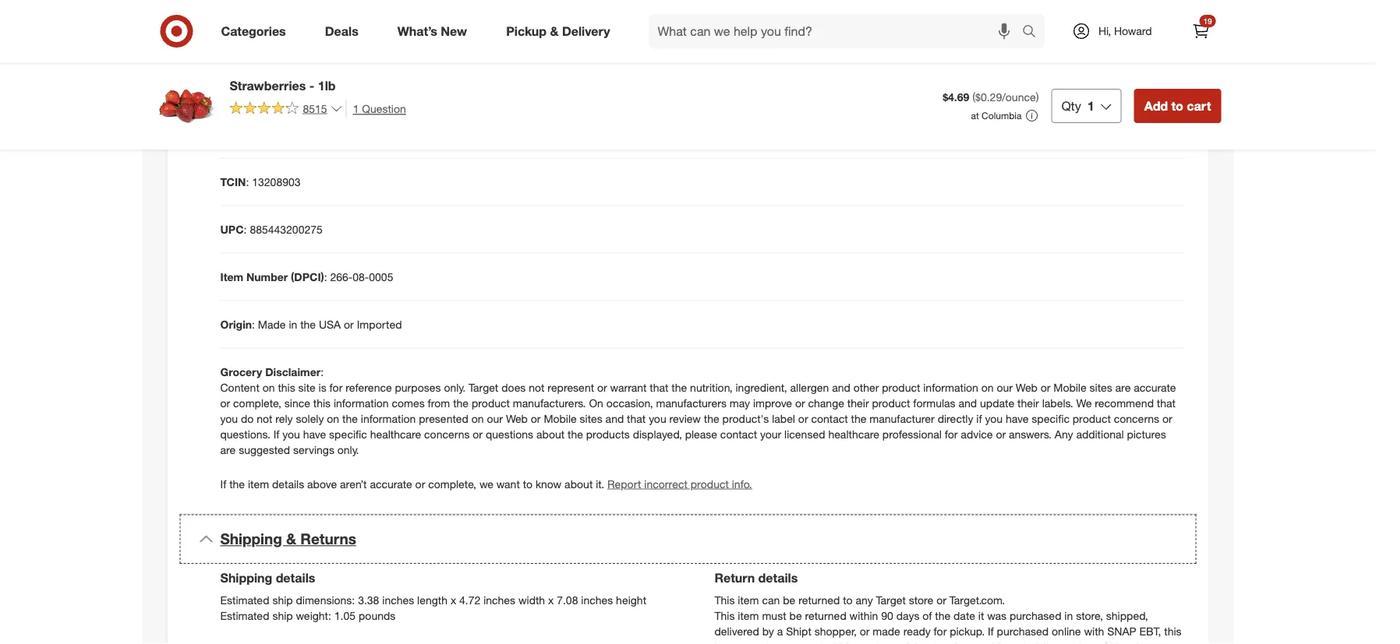 Task type: describe. For each thing, give the bounding box(es) containing it.
0 vertical spatial only.
[[444, 381, 466, 395]]

0 horizontal spatial mobile
[[544, 412, 577, 426]]

length
[[417, 594, 448, 607]]

1 horizontal spatial by
[[1079, 641, 1091, 645]]

0 vertical spatial shipt
[[786, 625, 812, 639]]

you down rely in the bottom of the page
[[283, 428, 300, 441]]

2 vertical spatial returned
[[782, 641, 823, 645]]

0 vertical spatial was
[[987, 609, 1007, 623]]

if
[[977, 412, 982, 426]]

store,
[[1076, 609, 1103, 623]]

1 vertical spatial must
[[739, 641, 763, 645]]

1 vertical spatial shipped,
[[987, 641, 1029, 645]]

advice
[[961, 428, 993, 441]]

or up licensed
[[798, 412, 808, 426]]

ingredient,
[[736, 381, 787, 395]]

0 vertical spatial our
[[997, 381, 1013, 395]]

1 horizontal spatial of
[[923, 609, 932, 623]]

1 horizontal spatial are
[[1116, 381, 1131, 395]]

0 vertical spatial not
[[529, 381, 545, 395]]

above
[[307, 478, 337, 491]]

details for shipping
[[276, 571, 315, 586]]

details for return
[[759, 571, 798, 586]]

1 vertical spatial that
[[1157, 396, 1176, 410]]

for inside return details this item can be returned to any target store or target.com. this item must be returned within 90 days of the date it was purchased in store, shipped, delivered by a shipt shopper, or made ready for pickup. if purchased online with snap ebt, this item must be returned within 90 days of the date it was shipped, delivered by a shipt shoppe
[[934, 625, 947, 639]]

1 vertical spatial days
[[873, 641, 897, 645]]

1 vertical spatial date
[[931, 641, 952, 645]]

1 vertical spatial our
[[487, 412, 503, 426]]

strawberries - 1lb
[[230, 78, 336, 93]]

: for 885443200275
[[244, 223, 247, 236]]

0 vertical spatial sites
[[1090, 381, 1113, 395]]

new
[[441, 23, 467, 39]]

info.
[[732, 478, 752, 491]]

target inside grocery disclaimer : content on this site is for reference purposes only.  target does not represent or warrant that the nutrition, ingredient, allergen and other product information on our web or mobile sites are accurate or complete, since this information comes from the product manufacturers.  on occasion, manufacturers may improve or change their product formulas and update their labels.  we recommend that you do not rely solely on the information presented on our web or mobile sites and that you review the product's label or contact the manufacturer directly if you have specific product concerns or questions.  if you have specific healthcare concerns or questions about the products displayed, please contact your licensed healthcare professional for advice or answers.  any additional pictures are suggested servings only.
[[469, 381, 499, 395]]

0 vertical spatial in
[[289, 318, 297, 331]]

since
[[284, 396, 310, 410]]

2 estimated from the top
[[220, 609, 269, 623]]

what's new link
[[384, 14, 487, 48]]

0 vertical spatial contact
[[811, 412, 848, 426]]

deals link
[[312, 14, 378, 48]]

the down reference
[[342, 412, 358, 426]]

improve
[[753, 396, 792, 410]]

shopper,
[[815, 625, 857, 639]]

manufacturer
[[870, 412, 935, 426]]

0 vertical spatial by
[[763, 625, 774, 639]]

please
[[685, 428, 717, 441]]

What can we help you find? suggestions appear below search field
[[649, 14, 1026, 48]]

origin
[[220, 318, 252, 331]]

0 vertical spatial this
[[278, 381, 295, 395]]

questions.
[[220, 428, 270, 441]]

tcin
[[220, 175, 246, 189]]

if inside return details this item can be returned to any target store or target.com. this item must be returned within 90 days of the date it was purchased in store, shipped, delivered by a shipt shopper, or made ready for pickup. if purchased online with snap ebt, this item must be returned within 90 days of the date it was shipped, delivered by a shipt shoppe
[[988, 625, 994, 639]]

1 inches from the left
[[382, 594, 414, 607]]

0 horizontal spatial was
[[964, 641, 984, 645]]

this inside return details this item can be returned to any target store or target.com. this item must be returned within 90 days of the date it was purchased in store, shipped, delivered by a shipt shopper, or made ready for pickup. if purchased online with snap ebt, this item must be returned within 90 days of the date it was shipped, delivered by a shipt shoppe
[[1165, 625, 1182, 639]]

hi,
[[1099, 24, 1111, 38]]

1 vertical spatial of
[[900, 641, 909, 645]]

made
[[873, 625, 901, 639]]

0 horizontal spatial weight:
[[241, 80, 279, 94]]

howard
[[1115, 24, 1152, 38]]

upc
[[220, 223, 244, 236]]

or down content on the bottom of page
[[220, 396, 230, 410]]

1 horizontal spatial shipped,
[[1107, 609, 1149, 623]]

)
[[1036, 91, 1039, 104]]

1 healthcare from the left
[[370, 428, 421, 441]]

or left questions in the left of the page
[[473, 428, 483, 441]]

on up update
[[982, 381, 994, 395]]

2 vertical spatial information
[[361, 412, 416, 426]]

labels.
[[1042, 396, 1074, 410]]

on right presented
[[472, 412, 484, 426]]

report
[[608, 478, 641, 491]]

1 vertical spatial have
[[303, 428, 326, 441]]

servings
[[293, 443, 334, 457]]

to inside button
[[1172, 98, 1184, 113]]

imported
[[357, 318, 402, 331]]

1 vertical spatial if
[[220, 478, 226, 491]]

search
[[1015, 25, 1053, 40]]

content
[[220, 381, 260, 395]]

0 horizontal spatial specific
[[329, 428, 367, 441]]

review
[[670, 412, 701, 426]]

item
[[220, 270, 243, 284]]

0 horizontal spatial 1
[[282, 80, 288, 94]]

warrant
[[610, 381, 647, 395]]

label
[[772, 412, 795, 426]]

usa
[[319, 318, 341, 331]]

shipping for shipping details estimated ship dimensions: 3.38 inches length x 4.72 inches width x 7.08 inches height estimated ship weight: 1.05 pounds
[[220, 571, 272, 586]]

0 vertical spatial returned
[[799, 594, 840, 607]]

the up please
[[704, 412, 720, 426]]

(dpci)
[[291, 270, 324, 284]]

0 vertical spatial be
[[783, 594, 796, 607]]

0005
[[369, 270, 393, 284]]

1 vertical spatial not
[[257, 412, 272, 426]]

on right content on the bottom of page
[[263, 381, 275, 395]]

1 vertical spatial are
[[220, 443, 236, 457]]

what's new
[[398, 23, 467, 39]]

19
[[1204, 16, 1212, 26]]

suggested
[[239, 443, 290, 457]]

upc : 885443200275
[[220, 223, 323, 236]]

the left products
[[568, 428, 583, 441]]

image of strawberries - 1lb image
[[155, 75, 217, 137]]

0 horizontal spatial 90
[[858, 641, 870, 645]]

$4.69 ( $0.29 /ounce )
[[943, 91, 1039, 104]]

you left do
[[220, 412, 238, 426]]

target.com.
[[950, 594, 1005, 607]]

0 vertical spatial concerns
[[1114, 412, 1160, 426]]

3.38
[[358, 594, 379, 607]]

1 vertical spatial it
[[955, 641, 961, 645]]

net weight: 1 pounds
[[220, 80, 328, 94]]

2 horizontal spatial 1
[[1088, 98, 1095, 113]]

2 their from the left
[[1018, 396, 1039, 410]]

directly
[[938, 412, 974, 426]]

raw
[[356, 32, 378, 46]]

nutrition,
[[690, 381, 733, 395]]

displayed,
[[633, 428, 682, 441]]

1 horizontal spatial have
[[1006, 412, 1029, 426]]

0 horizontal spatial accurate
[[370, 478, 412, 491]]

incorrect
[[644, 478, 688, 491]]

categories link
[[208, 14, 305, 48]]

does
[[502, 381, 526, 395]]

know
[[536, 478, 562, 491]]

pickup
[[506, 23, 547, 39]]

dimensions:
[[296, 594, 355, 607]]

1 vertical spatial for
[[945, 428, 958, 441]]

0 vertical spatial that
[[650, 381, 669, 395]]

1.05
[[334, 609, 356, 623]]

want
[[497, 478, 520, 491]]

or right store
[[937, 594, 947, 607]]

1 vertical spatial returned
[[805, 609, 847, 623]]

0 horizontal spatial that
[[627, 412, 646, 426]]

the up pickup.
[[935, 609, 951, 623]]

3 inches from the left
[[581, 594, 613, 607]]

1 horizontal spatial and
[[832, 381, 851, 395]]

1 vertical spatial about
[[565, 478, 593, 491]]

on right solely
[[327, 412, 339, 426]]

0 horizontal spatial web
[[506, 412, 528, 426]]

0 horizontal spatial and
[[606, 412, 624, 426]]

pickup & delivery link
[[493, 14, 630, 48]]

0 vertical spatial for
[[330, 381, 343, 395]]

manufacturers.
[[513, 396, 586, 410]]

8515 link
[[230, 100, 343, 119]]

& for shipping
[[286, 531, 296, 549]]

weight: inside shipping details estimated ship dimensions: 3.38 inches length x 4.72 inches width x 7.08 inches height estimated ship weight: 1.05 pounds
[[296, 609, 331, 623]]

1 vertical spatial information
[[334, 396, 389, 410]]

disclaimer
[[265, 365, 321, 379]]

can
[[762, 594, 780, 607]]

2 ship from the top
[[272, 609, 293, 623]]

1 vertical spatial contact
[[721, 428, 757, 441]]

0 vertical spatial purchased
[[1010, 609, 1062, 623]]

pickup.
[[950, 625, 985, 639]]

the down ready
[[912, 641, 928, 645]]

solely
[[296, 412, 324, 426]]

0 vertical spatial must
[[762, 609, 787, 623]]

recommend
[[1095, 396, 1154, 410]]

2 x from the left
[[548, 594, 554, 607]]

add
[[1145, 98, 1168, 113]]

1 horizontal spatial web
[[1016, 381, 1038, 395]]

pickup & delivery
[[506, 23, 610, 39]]

package
[[242, 32, 287, 46]]

1 question link
[[346, 100, 406, 118]]

to inside return details this item can be returned to any target store or target.com. this item must be returned within 90 days of the date it was purchased in store, shipped, delivered by a shipt shopper, or made ready for pickup. if purchased online with snap ebt, this item must be returned within 90 days of the date it was shipped, delivered by a shipt shoppe
[[843, 594, 853, 607]]

pictures
[[1127, 428, 1167, 441]]

1 vertical spatial purchased
[[997, 625, 1049, 639]]

or left made
[[860, 625, 870, 639]]

the up "manufacturers"
[[672, 381, 687, 395]]

it.
[[596, 478, 605, 491]]

pre-
[[220, 32, 242, 46]]

2 healthcare from the left
[[829, 428, 880, 441]]

item number (dpci) : 266-08-0005
[[220, 270, 393, 284]]

0 horizontal spatial sites
[[580, 412, 603, 426]]

7.08
[[557, 594, 578, 607]]

0 horizontal spatial a
[[777, 625, 783, 639]]

: for 13208903
[[246, 175, 249, 189]]

at columbia
[[971, 110, 1022, 122]]

or down the allergen
[[795, 396, 805, 410]]

we
[[480, 478, 494, 491]]

1 their from the left
[[848, 396, 869, 410]]

1 horizontal spatial complete,
[[428, 478, 477, 491]]

1 horizontal spatial specific
[[1032, 412, 1070, 426]]

your
[[760, 428, 782, 441]]

0 vertical spatial within
[[850, 609, 878, 623]]



Task type: vqa. For each thing, say whether or not it's contained in the screenshot.
THE 5 %
no



Task type: locate. For each thing, give the bounding box(es) containing it.
2 vertical spatial for
[[934, 625, 947, 639]]

details inside shipping details estimated ship dimensions: 3.38 inches length x 4.72 inches width x 7.08 inches height estimated ship weight: 1.05 pounds
[[276, 571, 315, 586]]

of down ready
[[900, 641, 909, 645]]

0 horizontal spatial inches
[[382, 594, 414, 607]]

0 vertical spatial specific
[[1032, 412, 1070, 426]]

comes
[[392, 396, 425, 410]]

grocery
[[220, 365, 262, 379]]

shipping for shipping & returns
[[220, 531, 282, 549]]

shipped,
[[1107, 609, 1149, 623], [987, 641, 1029, 645]]

1 estimated from the top
[[220, 594, 269, 607]]

2 inches from the left
[[484, 594, 516, 607]]

& left returns
[[286, 531, 296, 549]]

1 vertical spatial weight:
[[296, 609, 331, 623]]

1 horizontal spatial mobile
[[1054, 381, 1087, 395]]

store
[[909, 594, 934, 607]]

1 vertical spatial delivered
[[1032, 641, 1076, 645]]

by down the with
[[1079, 641, 1091, 645]]

delivered
[[715, 625, 760, 639], [1032, 641, 1076, 645]]

the right from
[[453, 396, 469, 410]]

1 vertical spatial target
[[876, 594, 906, 607]]

concerns down presented
[[424, 428, 470, 441]]

delivered down online in the bottom of the page
[[1032, 641, 1076, 645]]

this down disclaimer at the bottom left of page
[[278, 381, 295, 395]]

their down other
[[848, 396, 869, 410]]

information down reference
[[334, 396, 389, 410]]

0 horizontal spatial only.
[[338, 443, 359, 457]]

contact down product's
[[721, 428, 757, 441]]

that up the pictures on the bottom
[[1157, 396, 1176, 410]]

1 shipping from the top
[[220, 531, 282, 549]]

grocery disclaimer : content on this site is for reference purposes only.  target does not represent or warrant that the nutrition, ingredient, allergen and other product information on our web or mobile sites are accurate or complete, since this information comes from the product manufacturers.  on occasion, manufacturers may improve or change their product formulas and update their labels.  we recommend that you do not rely solely on the information presented on our web or mobile sites and that you review the product's label or contact the manufacturer directly if you have specific product concerns or questions.  if you have specific healthcare concerns or questions about the products displayed, please contact your licensed healthcare professional for advice or answers.  any additional pictures are suggested servings only.
[[220, 365, 1177, 457]]

or
[[344, 318, 354, 331], [597, 381, 607, 395], [1041, 381, 1051, 395], [220, 396, 230, 410], [795, 396, 805, 410], [531, 412, 541, 426], [798, 412, 808, 426], [1163, 412, 1173, 426], [473, 428, 483, 441], [996, 428, 1006, 441], [415, 478, 425, 491], [937, 594, 947, 607], [860, 625, 870, 639]]

accurate
[[1134, 381, 1177, 395], [370, 478, 412, 491]]

1 vertical spatial mobile
[[544, 412, 577, 426]]

details inside return details this item can be returned to any target store or target.com. this item must be returned within 90 days of the date it was purchased in store, shipped, delivered by a shipt shopper, or made ready for pickup. if purchased online with snap ebt, this item must be returned within 90 days of the date it was shipped, delivered by a shipt shoppe
[[759, 571, 798, 586]]

2 horizontal spatial that
[[1157, 396, 1176, 410]]

target
[[469, 381, 499, 395], [876, 594, 906, 607]]

that right warrant
[[650, 381, 669, 395]]

delivered down return
[[715, 625, 760, 639]]

1 horizontal spatial if
[[273, 428, 280, 441]]

purchased up online in the bottom of the page
[[1010, 609, 1062, 623]]

purchased
[[1010, 609, 1062, 623], [997, 625, 1049, 639]]

1lb
[[318, 78, 336, 93]]

net
[[220, 80, 238, 94]]

0 horizontal spatial of
[[900, 641, 909, 645]]

in right the "made"
[[289, 318, 297, 331]]

target left does
[[469, 381, 499, 395]]

x left 7.08
[[548, 594, 554, 607]]

0 vertical spatial delivered
[[715, 625, 760, 639]]

may
[[730, 396, 750, 410]]

for
[[330, 381, 343, 395], [945, 428, 958, 441], [934, 625, 947, 639]]

or right advice
[[996, 428, 1006, 441]]

1 horizontal spatial inches
[[484, 594, 516, 607]]

1 vertical spatial and
[[959, 396, 977, 410]]

1 vertical spatial to
[[523, 478, 533, 491]]

1 horizontal spatial not
[[529, 381, 545, 395]]

0 vertical spatial shipped,
[[1107, 609, 1149, 623]]

1 horizontal spatial it
[[979, 609, 984, 623]]

pounds
[[291, 80, 328, 94]]

ship left 1.05
[[272, 609, 293, 623]]

product
[[882, 381, 921, 395], [472, 396, 510, 410], [872, 396, 911, 410], [1073, 412, 1111, 426], [691, 478, 729, 491]]

snap
[[1108, 625, 1137, 639]]

13208903
[[252, 175, 301, 189]]

change
[[808, 396, 845, 410]]

0 horizontal spatial &
[[286, 531, 296, 549]]

266-
[[330, 270, 353, 284]]

contact
[[811, 412, 848, 426], [721, 428, 757, 441]]

web up the answers.
[[1016, 381, 1038, 395]]

in up online in the bottom of the page
[[1065, 609, 1073, 623]]

are up recommend
[[1116, 381, 1131, 395]]

0 vertical spatial days
[[897, 609, 920, 623]]

0 vertical spatial 90
[[881, 609, 894, 623]]

reference
[[346, 381, 392, 395]]

purchased left online in the bottom of the page
[[997, 625, 1049, 639]]

this right ebt,
[[1165, 625, 1182, 639]]

shipt down "snap"
[[1103, 641, 1129, 645]]

0 horizontal spatial healthcare
[[370, 428, 421, 441]]

their
[[848, 396, 869, 410], [1018, 396, 1039, 410]]

details left above
[[272, 478, 304, 491]]

: left 885443200275
[[244, 223, 247, 236]]

2 horizontal spatial and
[[959, 396, 977, 410]]

concerns up the pictures on the bottom
[[1114, 412, 1160, 426]]

healthcare down the change
[[829, 428, 880, 441]]

return details this item can be returned to any target store or target.com. this item must be returned within 90 days of the date it was purchased in store, shipped, delivered by a shipt shopper, or made ready for pickup. if purchased online with snap ebt, this item must be returned within 90 days of the date it was shipped, delivered by a shipt shoppe
[[715, 571, 1182, 645]]

that
[[650, 381, 669, 395], [1157, 396, 1176, 410], [627, 412, 646, 426]]

1 inside 1 question link
[[353, 102, 359, 115]]

or up the 'labels.'
[[1041, 381, 1051, 395]]

complete, inside grocery disclaimer : content on this site is for reference purposes only.  target does not represent or warrant that the nutrition, ingredient, allergen and other product information on our web or mobile sites are accurate or complete, since this information comes from the product manufacturers.  on occasion, manufacturers may improve or change their product formulas and update their labels.  we recommend that you do not rely solely on the information presented on our web or mobile sites and that you review the product's label or contact the manufacturer directly if you have specific product concerns or questions.  if you have specific healthcare concerns or questions about the products displayed, please contact your licensed healthcare professional for advice or answers.  any additional pictures are suggested servings only.
[[233, 396, 281, 410]]

specific
[[1032, 412, 1070, 426], [329, 428, 367, 441]]

1 horizontal spatial was
[[987, 609, 1007, 623]]

1 this from the top
[[715, 594, 735, 607]]

and up the change
[[832, 381, 851, 395]]

questions
[[486, 428, 533, 441]]

target inside return details this item can be returned to any target store or target.com. this item must be returned within 90 days of the date it was purchased in store, shipped, delivered by a shipt shopper, or made ready for pickup. if purchased online with snap ebt, this item must be returned within 90 days of the date it was shipped, delivered by a shipt shoppe
[[876, 594, 906, 607]]

in inside return details this item can be returned to any target store or target.com. this item must be returned within 90 days of the date it was purchased in store, shipped, delivered by a shipt shopper, or made ready for pickup. if purchased online with snap ebt, this item must be returned within 90 days of the date it was shipped, delivered by a shipt shoppe
[[1065, 609, 1073, 623]]

cart
[[1187, 98, 1212, 113]]

details up dimensions:
[[276, 571, 315, 586]]

you up displayed,
[[649, 412, 667, 426]]

0 vertical spatial shipping
[[220, 531, 282, 549]]

0 vertical spatial estimated
[[220, 594, 269, 607]]

1 vertical spatial accurate
[[370, 478, 412, 491]]

aren't
[[340, 478, 367, 491]]

0 horizontal spatial date
[[931, 641, 952, 645]]

was down pickup.
[[964, 641, 984, 645]]

& inside pickup & delivery link
[[550, 23, 559, 39]]

or up on
[[597, 381, 607, 395]]

our up questions in the left of the page
[[487, 412, 503, 426]]

with
[[1084, 625, 1105, 639]]

to right add
[[1172, 98, 1184, 113]]

0 vertical spatial are
[[1116, 381, 1131, 395]]

1 vertical spatial this
[[313, 396, 331, 410]]

width
[[519, 594, 545, 607]]

occasion,
[[607, 396, 653, 410]]

: inside grocery disclaimer : content on this site is for reference purposes only.  target does not represent or warrant that the nutrition, ingredient, allergen and other product information on our web or mobile sites are accurate or complete, since this information comes from the product manufacturers.  on occasion, manufacturers may improve or change their product formulas and update their labels.  we recommend that you do not rely solely on the information presented on our web or mobile sites and that you review the product's label or contact the manufacturer directly if you have specific product concerns or questions.  if you have specific healthcare concerns or questions about the products displayed, please contact your licensed healthcare professional for advice or answers.  any additional pictures are suggested servings only.
[[321, 365, 324, 379]]

0 horizontal spatial not
[[257, 412, 272, 426]]

at
[[971, 110, 979, 122]]

885443200275
[[250, 223, 323, 236]]

return
[[715, 571, 755, 586]]

are down questions.
[[220, 443, 236, 457]]

1 horizontal spatial 90
[[881, 609, 894, 623]]

purposes
[[395, 381, 441, 395]]

90 up made
[[881, 609, 894, 623]]

other
[[854, 381, 879, 395]]

1 horizontal spatial a
[[1094, 641, 1100, 645]]

2 shipping from the top
[[220, 571, 272, 586]]

our
[[997, 381, 1013, 395], [487, 412, 503, 426]]

qty 1
[[1062, 98, 1095, 113]]

and up products
[[606, 412, 624, 426]]

accurate up recommend
[[1134, 381, 1177, 395]]

shipping
[[220, 531, 282, 549], [220, 571, 272, 586]]

1 x from the left
[[451, 594, 456, 607]]

or up the pictures on the bottom
[[1163, 412, 1173, 426]]

have up the answers.
[[1006, 412, 1029, 426]]

& inside the shipping & returns dropdown button
[[286, 531, 296, 549]]

1 vertical spatial a
[[1094, 641, 1100, 645]]

& for pickup
[[550, 23, 559, 39]]

for right ready
[[934, 625, 947, 639]]

licensed
[[785, 428, 826, 441]]

1 horizontal spatial shipt
[[1103, 641, 1129, 645]]

height
[[616, 594, 647, 607]]

0 horizontal spatial shipped,
[[987, 641, 1029, 645]]

a down the with
[[1094, 641, 1100, 645]]

0 vertical spatial it
[[979, 609, 984, 623]]

accurate inside grocery disclaimer : content on this site is for reference purposes only.  target does not represent or warrant that the nutrition, ingredient, allergen and other product information on our web or mobile sites are accurate or complete, since this information comes from the product manufacturers.  on occasion, manufacturers may improve or change their product formulas and update their labels.  we recommend that you do not rely solely on the information presented on our web or mobile sites and that you review the product's label or contact the manufacturer directly if you have specific product concerns or questions.  if you have specific healthcare concerns or questions about the products displayed, please contact your licensed healthcare professional for advice or answers.  any additional pictures are suggested servings only.
[[1134, 381, 1177, 395]]

0 vertical spatial information
[[924, 381, 979, 395]]

tcin : 13208903
[[220, 175, 301, 189]]

0 horizontal spatial concerns
[[424, 428, 470, 441]]

hi, howard
[[1099, 24, 1152, 38]]

was
[[987, 609, 1007, 623], [964, 641, 984, 645]]

and up the if
[[959, 396, 977, 410]]

0 vertical spatial and
[[832, 381, 851, 395]]

web
[[1016, 381, 1038, 395], [506, 412, 528, 426]]

mobile down manufacturers.
[[544, 412, 577, 426]]

2 horizontal spatial to
[[1172, 98, 1184, 113]]

web up questions in the left of the page
[[506, 412, 528, 426]]

represent
[[548, 381, 594, 395]]

if the item details above aren't accurate or complete, we want to know about it. report incorrect product info.
[[220, 478, 752, 491]]

1 horizontal spatial healthcare
[[829, 428, 880, 441]]

2 vertical spatial this
[[1165, 625, 1182, 639]]

this
[[278, 381, 295, 395], [313, 396, 331, 410], [1165, 625, 1182, 639]]

on
[[589, 396, 603, 410]]

inches right 7.08
[[581, 594, 613, 607]]

are
[[1116, 381, 1131, 395], [220, 443, 236, 457]]

2 horizontal spatial this
[[1165, 625, 1182, 639]]

product's
[[723, 412, 769, 426]]

within down shopper,
[[826, 641, 855, 645]]

1 vertical spatial estimated
[[220, 609, 269, 623]]

:
[[246, 175, 249, 189], [244, 223, 247, 236], [324, 270, 327, 284], [252, 318, 255, 331], [321, 365, 324, 379]]

contact down the change
[[811, 412, 848, 426]]

days up ready
[[897, 609, 920, 623]]

complete, up do
[[233, 396, 281, 410]]

you right the if
[[985, 412, 1003, 426]]

information down comes
[[361, 412, 416, 426]]

2 vertical spatial be
[[766, 641, 779, 645]]

complete, left we
[[428, 478, 477, 491]]

date up pickup.
[[954, 609, 976, 623]]

professional
[[883, 428, 942, 441]]

1 right qty
[[1088, 98, 1095, 113]]

days down made
[[873, 641, 897, 645]]

to left any
[[843, 594, 853, 607]]

details
[[272, 478, 304, 491], [276, 571, 315, 586], [759, 571, 798, 586]]

is
[[319, 381, 327, 395]]

days
[[897, 609, 920, 623], [873, 641, 897, 645]]

this down the is
[[313, 396, 331, 410]]

0 vertical spatial about
[[537, 428, 565, 441]]

& right pickup
[[550, 23, 559, 39]]

shipping inside dropdown button
[[220, 531, 282, 549]]

any
[[856, 594, 873, 607]]

1 vertical spatial complete,
[[428, 478, 477, 491]]

strawberries
[[230, 78, 306, 93]]

sites
[[1090, 381, 1113, 395], [580, 412, 603, 426]]

categories
[[221, 23, 286, 39]]

specific up servings on the left
[[329, 428, 367, 441]]

1 vertical spatial only.
[[338, 443, 359, 457]]

2 this from the top
[[715, 609, 735, 623]]

2 vertical spatial to
[[843, 594, 853, 607]]

that down occasion,
[[627, 412, 646, 426]]

information up formulas
[[924, 381, 979, 395]]

2 horizontal spatial inches
[[581, 594, 613, 607]]

inches up pounds
[[382, 594, 414, 607]]

2 horizontal spatial if
[[988, 625, 994, 639]]

2 vertical spatial if
[[988, 625, 994, 639]]

healthcare down comes
[[370, 428, 421, 441]]

1 horizontal spatial this
[[313, 396, 331, 410]]

only. right servings on the left
[[338, 443, 359, 457]]

the down "suggested"
[[229, 478, 245, 491]]

the left usa
[[300, 318, 316, 331]]

if down rely in the bottom of the page
[[273, 428, 280, 441]]

: left 266- on the left top of the page
[[324, 270, 327, 284]]

it
[[979, 609, 984, 623], [955, 641, 961, 645]]

about down manufacturers.
[[537, 428, 565, 441]]

4.72
[[459, 594, 481, 607]]

1 vertical spatial by
[[1079, 641, 1091, 645]]

add to cart button
[[1134, 89, 1222, 123]]

returns
[[301, 531, 356, 549]]

1 horizontal spatial to
[[843, 594, 853, 607]]

0 vertical spatial accurate
[[1134, 381, 1177, 395]]

any
[[1055, 428, 1074, 441]]

if inside grocery disclaimer : content on this site is for reference purposes only.  target does not represent or warrant that the nutrition, ingredient, allergen and other product information on our web or mobile sites are accurate or complete, since this information comes from the product manufacturers.  on occasion, manufacturers may improve or change their product formulas and update their labels.  we recommend that you do not rely solely on the information presented on our web or mobile sites and that you review the product's label or contact the manufacturer directly if you have specific product concerns or questions.  if you have specific healthcare concerns or questions about the products displayed, please contact your licensed healthcare professional for advice or answers.  any additional pictures are suggested servings only.
[[273, 428, 280, 441]]

details up can
[[759, 571, 798, 586]]

1 vertical spatial concerns
[[424, 428, 470, 441]]

90
[[881, 609, 894, 623], [858, 641, 870, 645]]

1 horizontal spatial our
[[997, 381, 1013, 395]]

or left we
[[415, 478, 425, 491]]

and
[[832, 381, 851, 395], [959, 396, 977, 410], [606, 412, 624, 426]]

by down can
[[763, 625, 774, 639]]

(
[[973, 91, 976, 104]]

this
[[715, 594, 735, 607], [715, 609, 735, 623]]

within down any
[[850, 609, 878, 623]]

0 vertical spatial of
[[923, 609, 932, 623]]

1 horizontal spatial date
[[954, 609, 976, 623]]

the down other
[[851, 412, 867, 426]]

1 vertical spatial ship
[[272, 609, 293, 623]]

shipping left returns
[[220, 531, 282, 549]]

item
[[248, 478, 269, 491], [738, 594, 759, 607], [738, 609, 759, 623], [715, 641, 736, 645]]

accurate right aren't
[[370, 478, 412, 491]]

shipping inside shipping details estimated ship dimensions: 3.38 inches length x 4.72 inches width x 7.08 inches height estimated ship weight: 1.05 pounds
[[220, 571, 272, 586]]

1 ship from the top
[[272, 594, 293, 607]]

if down questions.
[[220, 478, 226, 491]]

0 vertical spatial this
[[715, 594, 735, 607]]

or right usa
[[344, 318, 354, 331]]

1 vertical spatial be
[[790, 609, 802, 623]]

0 horizontal spatial delivered
[[715, 625, 760, 639]]

made
[[258, 318, 286, 331]]

1 vertical spatial shipt
[[1103, 641, 1129, 645]]

date down ready
[[931, 641, 952, 645]]

0 vertical spatial target
[[469, 381, 499, 395]]

specific down the 'labels.'
[[1032, 412, 1070, 426]]

1 vertical spatial within
[[826, 641, 855, 645]]

or down manufacturers.
[[531, 412, 541, 426]]

: for made
[[252, 318, 255, 331]]

0 vertical spatial have
[[1006, 412, 1029, 426]]

1 horizontal spatial x
[[548, 594, 554, 607]]

about inside grocery disclaimer : content on this site is for reference purposes only.  target does not represent or warrant that the nutrition, ingredient, allergen and other product information on our web or mobile sites are accurate or complete, since this information comes from the product manufacturers.  on occasion, manufacturers may improve or change their product formulas and update their labels.  we recommend that you do not rely solely on the information presented on our web or mobile sites and that you review the product's label or contact the manufacturer directly if you have specific product concerns or questions.  if you have specific healthcare concerns or questions about the products displayed, please contact your licensed healthcare professional for advice or answers.  any additional pictures are suggested servings only.
[[537, 428, 565, 441]]

it down pickup.
[[955, 641, 961, 645]]

: left the "made"
[[252, 318, 255, 331]]

0 vertical spatial web
[[1016, 381, 1038, 395]]

1 horizontal spatial accurate
[[1134, 381, 1177, 395]]

answers.
[[1009, 428, 1052, 441]]

&
[[550, 23, 559, 39], [286, 531, 296, 549]]

inches right 4.72
[[484, 594, 516, 607]]

/ounce
[[1002, 91, 1036, 104]]

for down directly
[[945, 428, 958, 441]]

by
[[763, 625, 774, 639], [1079, 641, 1091, 645]]

0 vertical spatial if
[[273, 428, 280, 441]]

from
[[428, 396, 450, 410]]

0 horizontal spatial in
[[289, 318, 297, 331]]

weight: down dimensions:
[[296, 609, 331, 623]]

a down can
[[777, 625, 783, 639]]

formulas
[[914, 396, 956, 410]]

mobile up the 'labels.'
[[1054, 381, 1087, 395]]

0 vertical spatial mobile
[[1054, 381, 1087, 395]]



